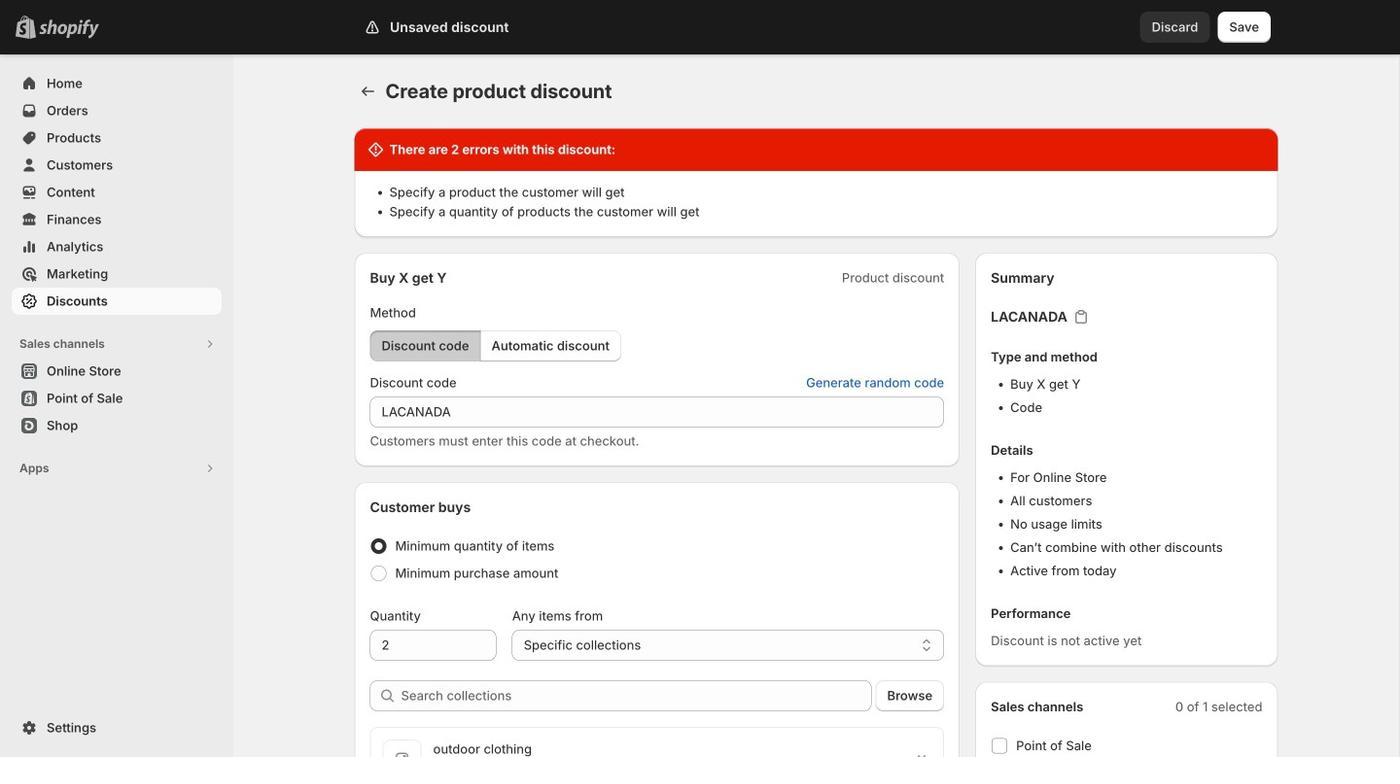 Task type: describe. For each thing, give the bounding box(es) containing it.
shopify image
[[39, 19, 99, 39]]



Task type: vqa. For each thing, say whether or not it's contained in the screenshot.
Shopify image on the left of page
yes



Task type: locate. For each thing, give the bounding box(es) containing it.
Search collections text field
[[401, 681, 872, 712]]

None text field
[[370, 397, 944, 428], [370, 630, 497, 661], [370, 397, 944, 428], [370, 630, 497, 661]]



